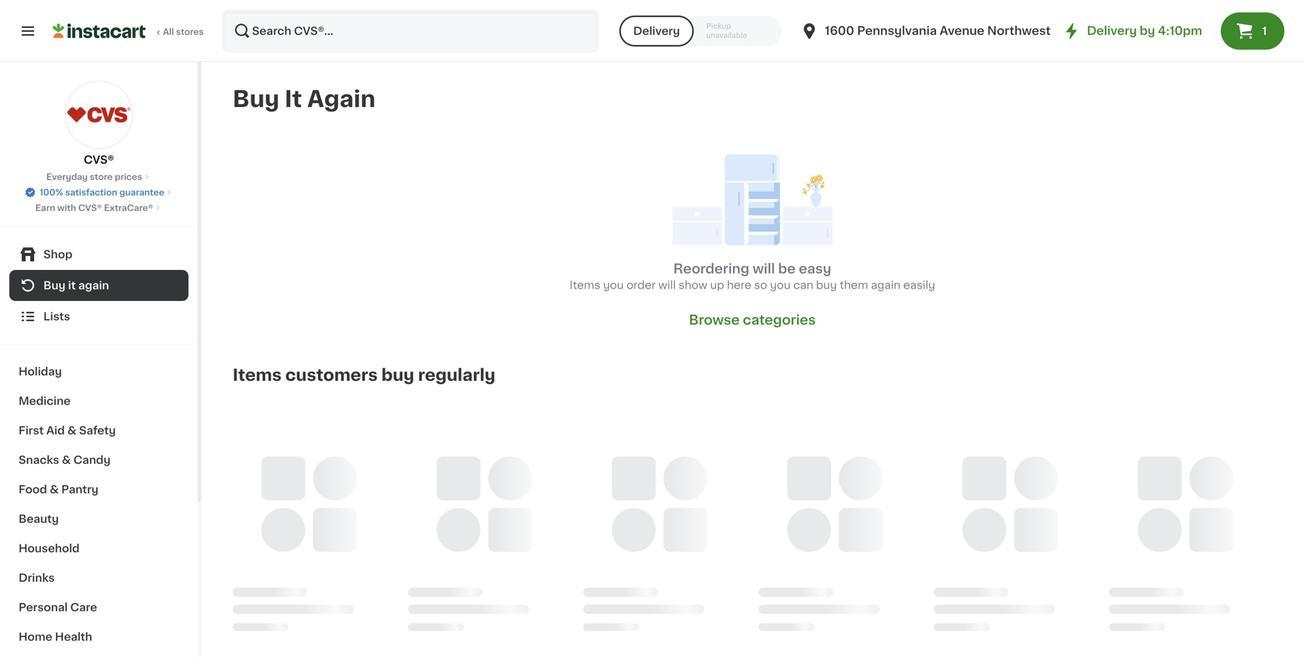 Task type: describe. For each thing, give the bounding box(es) containing it.
browse categories link
[[689, 311, 816, 329]]

service type group
[[620, 16, 782, 47]]

items customers buy regularly
[[233, 367, 496, 383]]

0 vertical spatial will
[[753, 262, 775, 275]]

2 you from the left
[[770, 280, 791, 291]]

1 vertical spatial cvs®
[[78, 204, 102, 212]]

pantry
[[61, 484, 98, 495]]

shop
[[43, 249, 72, 260]]

everyday store prices
[[46, 173, 142, 181]]

& for candy
[[62, 455, 71, 466]]

first aid & safety link
[[9, 416, 189, 445]]

0 horizontal spatial will
[[659, 280, 676, 291]]

buy inside reordering will be easy items you order will show up here so you can buy them again easily
[[816, 280, 837, 291]]

1 you from the left
[[603, 280, 624, 291]]

order
[[627, 280, 656, 291]]

cvs® logo image
[[65, 81, 133, 149]]

everyday
[[46, 173, 88, 181]]

medicine link
[[9, 386, 189, 416]]

buy it again
[[43, 280, 109, 291]]

food & pantry link
[[9, 475, 189, 504]]

delivery for delivery
[[633, 26, 680, 36]]

personal care
[[19, 602, 97, 613]]

lists
[[43, 311, 70, 322]]

food
[[19, 484, 47, 495]]

4:10pm
[[1158, 25, 1203, 36]]

first aid & safety
[[19, 425, 116, 436]]

browse
[[689, 313, 740, 327]]

Search field
[[223, 11, 598, 51]]

1600 pennsylvania avenue northwest button
[[800, 9, 1051, 53]]

snacks & candy
[[19, 455, 111, 466]]

here
[[727, 280, 752, 291]]

it
[[68, 280, 76, 291]]

first
[[19, 425, 44, 436]]

candy
[[74, 455, 111, 466]]

1 button
[[1221, 12, 1285, 50]]

customers
[[285, 367, 378, 383]]

holiday link
[[9, 357, 189, 386]]

stores
[[176, 28, 204, 36]]

by
[[1140, 25, 1155, 36]]

them
[[840, 280, 868, 291]]

1
[[1263, 26, 1267, 36]]

1 vertical spatial buy
[[382, 367, 414, 383]]

satisfaction
[[65, 188, 117, 197]]

cvs® link
[[65, 81, 133, 168]]

prices
[[115, 173, 142, 181]]

store
[[90, 173, 113, 181]]

& for pantry
[[50, 484, 59, 495]]

again
[[307, 88, 376, 110]]

1600 pennsylvania avenue northwest
[[825, 25, 1051, 36]]

regularly
[[418, 367, 496, 383]]

delivery by 4:10pm link
[[1062, 22, 1203, 40]]



Task type: vqa. For each thing, say whether or not it's contained in the screenshot.
the personal
yes



Task type: locate. For each thing, give the bounding box(es) containing it.
aid
[[46, 425, 65, 436]]

safety
[[79, 425, 116, 436]]

1 vertical spatial &
[[62, 455, 71, 466]]

categories
[[743, 313, 816, 327]]

health
[[55, 632, 92, 642]]

1600
[[825, 25, 855, 36]]

drinks link
[[9, 563, 189, 593]]

& right aid
[[67, 425, 76, 436]]

personal
[[19, 602, 68, 613]]

1 vertical spatial will
[[659, 280, 676, 291]]

earn
[[35, 204, 55, 212]]

0 vertical spatial &
[[67, 425, 76, 436]]

items inside reordering will be easy items you order will show up here so you can buy them again easily
[[570, 280, 601, 291]]

1 horizontal spatial again
[[871, 280, 901, 291]]

0 horizontal spatial items
[[233, 367, 282, 383]]

beauty
[[19, 514, 59, 524]]

buy it again link
[[9, 270, 189, 301]]

beauty link
[[9, 504, 189, 534]]

& left candy
[[62, 455, 71, 466]]

2 vertical spatial &
[[50, 484, 59, 495]]

you
[[603, 280, 624, 291], [770, 280, 791, 291]]

up
[[710, 280, 724, 291]]

home
[[19, 632, 52, 642]]

northwest
[[988, 25, 1051, 36]]

again inside reordering will be easy items you order will show up here so you can buy them again easily
[[871, 280, 901, 291]]

buy for buy it again
[[233, 88, 279, 110]]

cvs® down satisfaction on the left top
[[78, 204, 102, 212]]

&
[[67, 425, 76, 436], [62, 455, 71, 466], [50, 484, 59, 495]]

1 horizontal spatial items
[[570, 280, 601, 291]]

100% satisfaction guarantee
[[40, 188, 164, 197]]

with
[[57, 204, 76, 212]]

buy
[[816, 280, 837, 291], [382, 367, 414, 383]]

lists link
[[9, 301, 189, 332]]

personal care link
[[9, 593, 189, 622]]

care
[[70, 602, 97, 613]]

again
[[871, 280, 901, 291], [78, 280, 109, 291]]

0 vertical spatial items
[[570, 280, 601, 291]]

cvs®
[[84, 154, 114, 165], [78, 204, 102, 212]]

shop link
[[9, 239, 189, 270]]

can
[[794, 280, 814, 291]]

buy left regularly
[[382, 367, 414, 383]]

again right it
[[78, 280, 109, 291]]

it
[[285, 88, 302, 110]]

0 horizontal spatial again
[[78, 280, 109, 291]]

& right food on the left of the page
[[50, 484, 59, 495]]

will up so
[[753, 262, 775, 275]]

will
[[753, 262, 775, 275], [659, 280, 676, 291]]

delivery button
[[620, 16, 694, 47]]

reordering will be easy items you order will show up here so you can buy them again easily
[[570, 262, 935, 291]]

delivery by 4:10pm
[[1087, 25, 1203, 36]]

1 horizontal spatial you
[[770, 280, 791, 291]]

0 horizontal spatial delivery
[[633, 26, 680, 36]]

home health link
[[9, 622, 189, 652]]

will left show
[[659, 280, 676, 291]]

buy it again
[[233, 88, 376, 110]]

None search field
[[222, 9, 599, 53]]

everyday store prices link
[[46, 171, 152, 183]]

cvs® up everyday store prices link
[[84, 154, 114, 165]]

easy
[[799, 262, 832, 275]]

100% satisfaction guarantee button
[[24, 183, 174, 199]]

earn with cvs® extracare® link
[[35, 202, 162, 214]]

pennsylvania
[[857, 25, 937, 36]]

guarantee
[[119, 188, 164, 197]]

items left the order
[[570, 280, 601, 291]]

reordering
[[674, 262, 750, 275]]

home health
[[19, 632, 92, 642]]

snacks & candy link
[[9, 445, 189, 475]]

0 horizontal spatial you
[[603, 280, 624, 291]]

extracare®
[[104, 204, 153, 212]]

all
[[163, 28, 174, 36]]

household link
[[9, 534, 189, 563]]

avenue
[[940, 25, 985, 36]]

0 vertical spatial buy
[[233, 88, 279, 110]]

all stores link
[[53, 9, 205, 53]]

1 horizontal spatial buy
[[233, 88, 279, 110]]

1 horizontal spatial buy
[[816, 280, 837, 291]]

items left customers
[[233, 367, 282, 383]]

browse categories
[[689, 313, 816, 327]]

food & pantry
[[19, 484, 98, 495]]

1 vertical spatial items
[[233, 367, 282, 383]]

drinks
[[19, 573, 55, 583]]

all stores
[[163, 28, 204, 36]]

easily
[[904, 280, 935, 291]]

0 horizontal spatial buy
[[382, 367, 414, 383]]

delivery inside button
[[633, 26, 680, 36]]

buy
[[233, 88, 279, 110], [43, 280, 65, 291]]

items
[[570, 280, 601, 291], [233, 367, 282, 383]]

you left the order
[[603, 280, 624, 291]]

so
[[754, 280, 767, 291]]

buy down "easy"
[[816, 280, 837, 291]]

be
[[778, 262, 796, 275]]

household
[[19, 543, 80, 554]]

again right them
[[871, 280, 901, 291]]

0 vertical spatial cvs®
[[84, 154, 114, 165]]

1 horizontal spatial delivery
[[1087, 25, 1137, 36]]

instacart logo image
[[53, 22, 146, 40]]

snacks
[[19, 455, 59, 466]]

0 horizontal spatial buy
[[43, 280, 65, 291]]

earn with cvs® extracare®
[[35, 204, 153, 212]]

you down be
[[770, 280, 791, 291]]

1 horizontal spatial will
[[753, 262, 775, 275]]

buy for buy it again
[[43, 280, 65, 291]]

0 vertical spatial buy
[[816, 280, 837, 291]]

1 vertical spatial buy
[[43, 280, 65, 291]]

delivery
[[1087, 25, 1137, 36], [633, 26, 680, 36]]

holiday
[[19, 366, 62, 377]]

show
[[679, 280, 708, 291]]

100%
[[40, 188, 63, 197]]

delivery for delivery by 4:10pm
[[1087, 25, 1137, 36]]

medicine
[[19, 396, 71, 407]]



